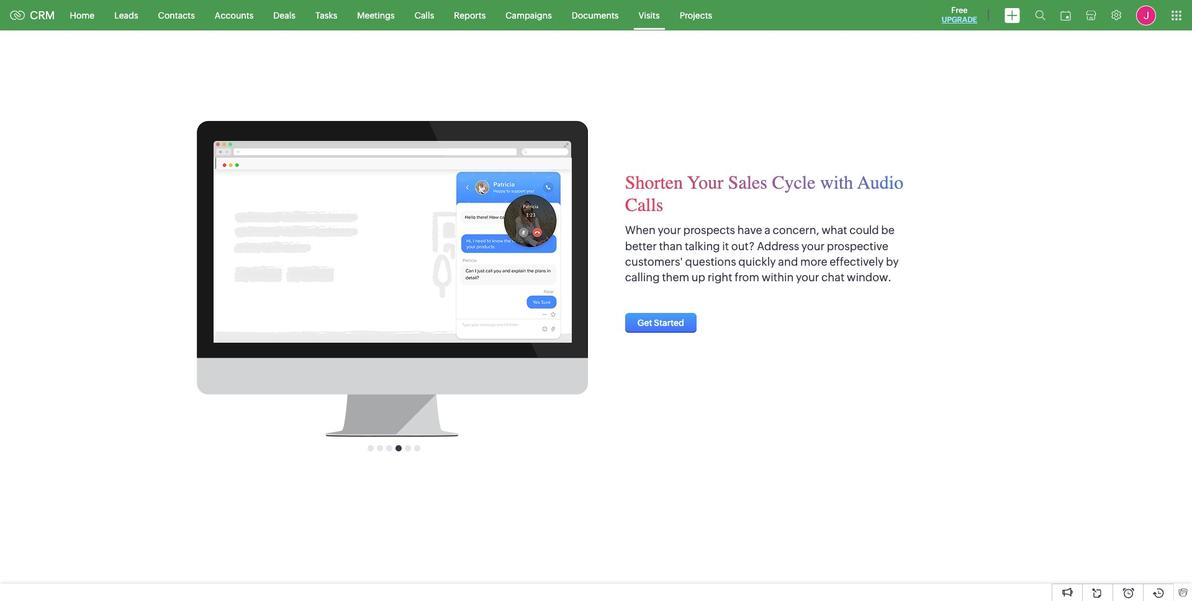 Task type: describe. For each thing, give the bounding box(es) containing it.
shorten
[[625, 172, 683, 194]]

customers'
[[625, 255, 683, 268]]

chat
[[822, 271, 845, 284]]

sales
[[728, 172, 768, 194]]

it
[[722, 239, 729, 252]]

upgrade
[[942, 16, 977, 24]]

within
[[762, 271, 794, 284]]

accounts
[[215, 10, 254, 20]]

what
[[822, 224, 847, 237]]

concern,
[[773, 224, 819, 237]]

your
[[687, 172, 724, 194]]

calling
[[625, 271, 660, 284]]

quickly
[[739, 255, 776, 268]]

calls link
[[405, 0, 444, 30]]

by
[[886, 255, 899, 268]]

projects
[[680, 10, 712, 20]]

home link
[[60, 0, 104, 30]]

free upgrade
[[942, 6, 977, 24]]

reports link
[[444, 0, 496, 30]]

get started
[[638, 318, 684, 328]]

projects link
[[670, 0, 722, 30]]

campaigns
[[506, 10, 552, 20]]

tasks link
[[305, 0, 347, 30]]

and
[[778, 255, 798, 268]]

profile image
[[1136, 5, 1156, 25]]

tasks
[[315, 10, 337, 20]]

effectively
[[830, 255, 884, 268]]

contacts
[[158, 10, 195, 20]]

better
[[625, 239, 657, 252]]

search image
[[1035, 10, 1046, 20]]

1 vertical spatial your
[[802, 239, 825, 252]]

started
[[654, 318, 684, 328]]

search element
[[1028, 0, 1053, 30]]

calendar image
[[1061, 10, 1071, 20]]

accounts link
[[205, 0, 264, 30]]



Task type: locate. For each thing, give the bounding box(es) containing it.
documents
[[572, 10, 619, 20]]

could
[[850, 224, 879, 237]]

cycle
[[772, 172, 816, 194]]

deals link
[[264, 0, 305, 30]]

profile element
[[1129, 0, 1164, 30]]

1 horizontal spatial calls
[[625, 194, 664, 216]]

than
[[659, 239, 683, 252]]

contacts link
[[148, 0, 205, 30]]

have
[[738, 224, 762, 237]]

your up the than
[[658, 224, 681, 237]]

address
[[757, 239, 799, 252]]

questions
[[685, 255, 736, 268]]

get
[[638, 318, 652, 328]]

window.
[[847, 271, 892, 284]]

more
[[800, 255, 828, 268]]

your
[[658, 224, 681, 237], [802, 239, 825, 252], [796, 271, 819, 284]]

your up the more
[[802, 239, 825, 252]]

deals
[[273, 10, 296, 20]]

create menu element
[[997, 0, 1028, 30]]

calls
[[415, 10, 434, 20], [625, 194, 664, 216]]

create menu image
[[1005, 8, 1020, 23]]

meetings link
[[347, 0, 405, 30]]

them
[[662, 271, 689, 284]]

leads
[[114, 10, 138, 20]]

visits link
[[629, 0, 670, 30]]

0 vertical spatial your
[[658, 224, 681, 237]]

reports
[[454, 10, 486, 20]]

prospects
[[683, 224, 735, 237]]

with
[[820, 172, 853, 194]]

0 horizontal spatial calls
[[415, 10, 434, 20]]

when your prospects have a concern, what could be better than talking it out? address your prospective customers' questions quickly and more effectively by calling them up right from within your chat window.
[[625, 224, 899, 284]]

a
[[765, 224, 771, 237]]

crm
[[30, 9, 55, 22]]

your down the more
[[796, 271, 819, 284]]

calls left 'reports' link
[[415, 10, 434, 20]]

campaigns link
[[496, 0, 562, 30]]

0 vertical spatial calls
[[415, 10, 434, 20]]

leads link
[[104, 0, 148, 30]]

talking
[[685, 239, 720, 252]]

audio
[[858, 172, 904, 194]]

be
[[881, 224, 895, 237]]

calls inside shorten your sales cycle with audio calls
[[625, 194, 664, 216]]

crm link
[[10, 9, 55, 22]]

home
[[70, 10, 94, 20]]

right
[[708, 271, 732, 284]]

prospective
[[827, 239, 889, 252]]

up
[[692, 271, 705, 284]]

when
[[625, 224, 656, 237]]

documents link
[[562, 0, 629, 30]]

calls inside calls link
[[415, 10, 434, 20]]

1 vertical spatial calls
[[625, 194, 664, 216]]

from
[[735, 271, 760, 284]]

2 vertical spatial your
[[796, 271, 819, 284]]

shorten your sales cycle with audio calls
[[625, 172, 904, 216]]

meetings
[[357, 10, 395, 20]]

visits
[[639, 10, 660, 20]]

out?
[[731, 239, 755, 252]]

free
[[952, 6, 968, 15]]

calls up when
[[625, 194, 664, 216]]

get started button
[[625, 313, 697, 333]]



Task type: vqa. For each thing, say whether or not it's contained in the screenshot.
Shorten Your Sales Cycle with Audio Calls
yes



